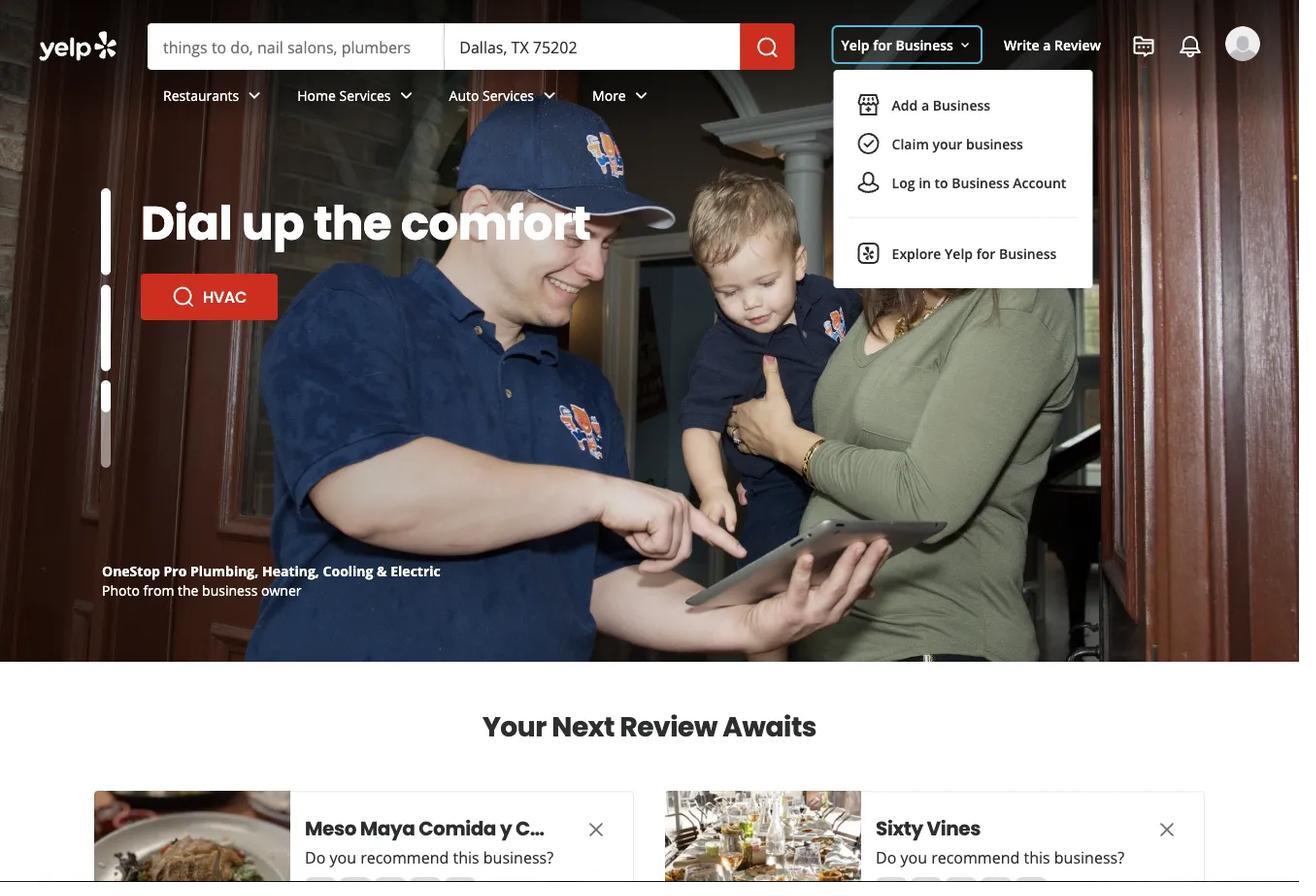 Task type: locate. For each thing, give the bounding box(es) containing it.
services inside 'link'
[[483, 86, 534, 104]]

0 horizontal spatial business?
[[483, 848, 553, 868]]

up
[[242, 190, 304, 256]]

1 horizontal spatial a
[[1043, 35, 1051, 54]]

home
[[297, 86, 336, 104]]

1 horizontal spatial you
[[901, 848, 927, 868]]

0 horizontal spatial review
[[620, 708, 717, 746]]

1 horizontal spatial (no rating) image
[[876, 878, 1047, 883]]

2 24 chevron down v2 image from the left
[[538, 84, 561, 107]]

auto services link
[[434, 70, 577, 126]]

None search field
[[148, 23, 799, 70]]

0 horizontal spatial do
[[305, 848, 326, 868]]

business right the to
[[952, 173, 1009, 192]]

do
[[305, 848, 326, 868], [876, 848, 896, 868]]

for up 24 add biz v2 icon
[[873, 35, 892, 54]]

do you recommend this business? down meso maya comida y copas
[[305, 848, 553, 868]]

rating element down vines
[[876, 878, 1047, 883]]

a
[[1043, 35, 1051, 54], [921, 96, 929, 114]]

1 recommend from the left
[[360, 848, 449, 868]]

None radio
[[305, 878, 336, 883], [876, 878, 907, 883], [946, 878, 977, 883], [305, 878, 336, 883], [876, 878, 907, 883], [946, 878, 977, 883]]

to
[[935, 173, 948, 192]]

2 do from the left
[[876, 848, 896, 868]]

select slide image left 24 search v2 'image'
[[101, 285, 111, 372]]

yelp
[[841, 35, 870, 54], [945, 244, 973, 263]]

a inside button
[[921, 96, 929, 114]]

(no rating) image
[[305, 878, 476, 883], [876, 878, 1047, 883]]

24 chevron down v2 image inside home services link
[[395, 84, 418, 107]]

services right home
[[339, 86, 391, 104]]

0 horizontal spatial business
[[202, 581, 258, 600]]

rating element down maya
[[305, 878, 476, 883]]

0 horizontal spatial yelp
[[841, 35, 870, 54]]

2 dismiss card image from the left
[[1155, 819, 1179, 842]]

24 add biz v2 image
[[857, 93, 880, 117]]

do you recommend this business?
[[305, 848, 553, 868], [876, 848, 1124, 868]]

1 (no rating) image from the left
[[305, 878, 476, 883]]

in
[[919, 173, 931, 192]]

(no rating) image down vines
[[876, 878, 1047, 883]]

photo
[[102, 581, 140, 600]]

photo of meso maya comida y copas image
[[94, 791, 290, 883]]

2 business? from the left
[[1054, 848, 1124, 868]]

for
[[873, 35, 892, 54], [976, 244, 995, 263]]

none field up home
[[163, 36, 428, 57]]

0 vertical spatial for
[[873, 35, 892, 54]]

services for home services
[[339, 86, 391, 104]]

2 rating element from the left
[[876, 878, 1047, 883]]

none field near
[[460, 36, 725, 57]]

16 chevron down v2 image
[[957, 38, 973, 53]]

business
[[966, 134, 1023, 153], [202, 581, 258, 600]]

1 horizontal spatial none field
[[460, 36, 725, 57]]

home services
[[297, 86, 391, 104]]

1 vertical spatial review
[[620, 708, 717, 746]]

Near text field
[[460, 36, 725, 57]]

1 horizontal spatial business?
[[1054, 848, 1124, 868]]

1 horizontal spatial yelp
[[945, 244, 973, 263]]

24 friends v2 image
[[857, 171, 880, 194]]

owner
[[261, 581, 301, 600]]

this
[[453, 848, 479, 868], [1024, 848, 1050, 868]]

meso maya comida y copas link
[[305, 816, 578, 843]]

2 services from the left
[[483, 86, 534, 104]]

24 chevron down v2 image for auto services
[[538, 84, 561, 107]]

24 chevron down v2 image inside auto services 'link'
[[538, 84, 561, 107]]

1 business? from the left
[[483, 848, 553, 868]]

0 vertical spatial select slide image
[[101, 188, 111, 275]]

24 search v2 image
[[172, 285, 195, 309]]

write a review
[[1004, 35, 1101, 54]]

your
[[482, 708, 546, 746]]

review right write
[[1054, 35, 1101, 54]]

meso maya comida y copas
[[305, 816, 578, 843]]

1 vertical spatial for
[[976, 244, 995, 263]]

your next review awaits
[[482, 708, 817, 746]]

24 chevron down v2 image
[[395, 84, 418, 107], [538, 84, 561, 107], [630, 84, 653, 107]]

user actions element
[[826, 24, 1287, 288]]

1 horizontal spatial do you recommend this business?
[[876, 848, 1124, 868]]

1 vertical spatial business
[[202, 581, 258, 600]]

write a review link
[[996, 27, 1109, 62]]

comfort
[[401, 190, 591, 256]]

1 services from the left
[[339, 86, 391, 104]]

next
[[552, 708, 614, 746]]

24 chevron down v2 image right more
[[630, 84, 653, 107]]

recommend down maya
[[360, 848, 449, 868]]

a for write
[[1043, 35, 1051, 54]]

3 24 chevron down v2 image from the left
[[630, 84, 653, 107]]

2 none field from the left
[[460, 36, 725, 57]]

0 vertical spatial yelp
[[841, 35, 870, 54]]

recommend for maya
[[360, 848, 449, 868]]

24 chevron down v2 image right auto services
[[538, 84, 561, 107]]

0 horizontal spatial services
[[339, 86, 391, 104]]

sixty vines link
[[876, 816, 1118, 843]]

1 vertical spatial a
[[921, 96, 929, 114]]

john s. image
[[1225, 26, 1260, 61]]

claim
[[892, 134, 929, 153]]

None radio
[[340, 878, 371, 883], [375, 878, 406, 883], [410, 878, 441, 883], [445, 878, 476, 883], [911, 878, 942, 883], [981, 878, 1012, 883], [1016, 878, 1047, 883], [340, 878, 371, 883], [375, 878, 406, 883], [410, 878, 441, 883], [445, 878, 476, 883], [911, 878, 942, 883], [981, 878, 1012, 883], [1016, 878, 1047, 883]]

1 horizontal spatial business
[[966, 134, 1023, 153]]

None search field
[[0, 0, 1299, 288]]

services
[[339, 86, 391, 104], [483, 86, 534, 104]]

meso
[[305, 816, 356, 843]]

Find text field
[[163, 36, 428, 57]]

2 do you recommend this business? from the left
[[876, 848, 1124, 868]]

0 horizontal spatial the
[[178, 581, 199, 600]]

onestop
[[102, 562, 160, 580]]

business
[[896, 35, 953, 54], [933, 96, 990, 114], [952, 173, 1009, 192], [999, 244, 1057, 263]]

0 horizontal spatial rating element
[[305, 878, 476, 883]]

1 do from the left
[[305, 848, 326, 868]]

24 chevron down v2 image inside more link
[[630, 84, 653, 107]]

0 vertical spatial business
[[966, 134, 1023, 153]]

do for meso maya comida y copas
[[305, 848, 326, 868]]

more link
[[577, 70, 669, 126]]

business? for sixty vines
[[1054, 848, 1124, 868]]

(no rating) image for vines
[[876, 878, 1047, 883]]

recommend
[[360, 848, 449, 868], [931, 848, 1020, 868]]

none search field inside explore banner section banner
[[148, 23, 799, 70]]

log in to business account button
[[849, 163, 1077, 202]]

copas
[[516, 816, 578, 843]]

1 horizontal spatial recommend
[[931, 848, 1020, 868]]

select slide image
[[101, 188, 111, 275], [101, 285, 111, 372]]

rating element
[[305, 878, 476, 883], [876, 878, 1047, 883]]

maya
[[360, 816, 415, 843]]

you
[[330, 848, 356, 868], [901, 848, 927, 868]]

1 horizontal spatial rating element
[[876, 878, 1047, 883]]

claim your business button
[[849, 124, 1077, 163]]

services right auto
[[483, 86, 534, 104]]

do for sixty vines
[[876, 848, 896, 868]]

0 horizontal spatial (no rating) image
[[305, 878, 476, 883]]

2 you from the left
[[901, 848, 927, 868]]

explore banner section banner
[[0, 0, 1299, 662]]

1 horizontal spatial dismiss card image
[[1155, 819, 1179, 842]]

0 horizontal spatial none field
[[163, 36, 428, 57]]

dismiss card image
[[584, 819, 608, 842], [1155, 819, 1179, 842]]

for right explore
[[976, 244, 995, 263]]

this down 'sixty vines' link
[[1024, 848, 1050, 868]]

None field
[[163, 36, 428, 57], [460, 36, 725, 57]]

account
[[1013, 173, 1066, 192]]

1 none field from the left
[[163, 36, 428, 57]]

restaurants
[[163, 86, 239, 104]]

review right next
[[620, 708, 717, 746]]

0 horizontal spatial this
[[453, 848, 479, 868]]

review
[[1054, 35, 1101, 54], [620, 708, 717, 746]]

0 horizontal spatial do you recommend this business?
[[305, 848, 553, 868]]

2 horizontal spatial 24 chevron down v2 image
[[630, 84, 653, 107]]

do you recommend this business? for vines
[[876, 848, 1124, 868]]

2 (no rating) image from the left
[[876, 878, 1047, 883]]

yelp for business button
[[834, 27, 981, 62]]

24 chevron down v2 image left auto
[[395, 84, 418, 107]]

explore yelp for business button
[[849, 234, 1077, 273]]

1 dismiss card image from the left
[[584, 819, 608, 842]]

1 horizontal spatial services
[[483, 86, 534, 104]]

write
[[1004, 35, 1040, 54]]

do you recommend this business? for maya
[[305, 848, 553, 868]]

you down the sixty vines
[[901, 848, 927, 868]]

business down plumbing,
[[202, 581, 258, 600]]

do down sixty
[[876, 848, 896, 868]]

none field find
[[163, 36, 428, 57]]

the right up
[[314, 190, 391, 256]]

the
[[314, 190, 391, 256], [178, 581, 199, 600]]

a right write
[[1043, 35, 1051, 54]]

you down meso
[[330, 848, 356, 868]]

1 horizontal spatial the
[[314, 190, 391, 256]]

none search field containing yelp for business
[[0, 0, 1299, 288]]

1 horizontal spatial review
[[1054, 35, 1101, 54]]

1 rating element from the left
[[305, 878, 476, 883]]

restaurants link
[[148, 70, 282, 126]]

1 24 chevron down v2 image from the left
[[395, 84, 418, 107]]

&
[[377, 562, 387, 580]]

this down comida
[[453, 848, 479, 868]]

1 horizontal spatial 24 chevron down v2 image
[[538, 84, 561, 107]]

24 chevron down v2 image
[[243, 84, 266, 107]]

24 yelp for biz v2 image
[[857, 242, 880, 265]]

yelp up 24 add biz v2 icon
[[841, 35, 870, 54]]

2 this from the left
[[1024, 848, 1050, 868]]

1 vertical spatial select slide image
[[101, 285, 111, 372]]

1 horizontal spatial for
[[976, 244, 995, 263]]

0 horizontal spatial recommend
[[360, 848, 449, 868]]

1 vertical spatial yelp
[[945, 244, 973, 263]]

0 horizontal spatial you
[[330, 848, 356, 868]]

do down meso
[[305, 848, 326, 868]]

1 you from the left
[[330, 848, 356, 868]]

0 vertical spatial review
[[1054, 35, 1101, 54]]

yelp for business
[[841, 35, 953, 54]]

a right add
[[921, 96, 929, 114]]

business left 16 chevron down v2 image
[[896, 35, 953, 54]]

select slide image left dial
[[101, 188, 111, 275]]

you for meso
[[330, 848, 356, 868]]

1 horizontal spatial this
[[1024, 848, 1050, 868]]

do you recommend this business? down 'sixty vines' link
[[876, 848, 1124, 868]]

electric
[[391, 562, 441, 580]]

2 recommend from the left
[[931, 848, 1020, 868]]

(no rating) image down maya
[[305, 878, 476, 883]]

recommend down 'sixty vines' link
[[931, 848, 1020, 868]]

0 horizontal spatial dismiss card image
[[584, 819, 608, 842]]

onestop pro plumbing, heating, cooling & electric photo from the business owner
[[102, 562, 441, 600]]

business inside button
[[966, 134, 1023, 153]]

0 horizontal spatial a
[[921, 96, 929, 114]]

comida
[[419, 816, 496, 843]]

more
[[592, 86, 626, 104]]

1 this from the left
[[453, 848, 479, 868]]

y
[[500, 816, 512, 843]]

business up log in to business account
[[966, 134, 1023, 153]]

0 horizontal spatial 24 chevron down v2 image
[[395, 84, 418, 107]]

business? down the y
[[483, 848, 553, 868]]

24 chevron down v2 image for more
[[630, 84, 653, 107]]

yelp right explore
[[945, 244, 973, 263]]

recommend for vines
[[931, 848, 1020, 868]]

the inside onestop pro plumbing, heating, cooling & electric photo from the business owner
[[178, 581, 199, 600]]

1 do you recommend this business? from the left
[[305, 848, 553, 868]]

business?
[[483, 848, 553, 868], [1054, 848, 1124, 868]]

review inside user actions element
[[1054, 35, 1101, 54]]

the down pro
[[178, 581, 199, 600]]

1 vertical spatial the
[[178, 581, 199, 600]]

0 vertical spatial a
[[1043, 35, 1051, 54]]

business? down 'sixty vines' link
[[1054, 848, 1124, 868]]

1 horizontal spatial do
[[876, 848, 896, 868]]

claim your business
[[892, 134, 1023, 153]]

none field up more
[[460, 36, 725, 57]]



Task type: vqa. For each thing, say whether or not it's contained in the screenshot.
recommend to the left
yes



Task type: describe. For each thing, give the bounding box(es) containing it.
notifications image
[[1179, 35, 1202, 58]]

sixty
[[876, 816, 923, 843]]

this for vines
[[1024, 848, 1050, 868]]

business up "claim your business" button
[[933, 96, 990, 114]]

plumbing,
[[190, 562, 259, 580]]

a for add
[[921, 96, 929, 114]]

explore yelp for business
[[892, 244, 1057, 263]]

vines
[[927, 816, 981, 843]]

log
[[892, 173, 915, 192]]

dial up the comfort
[[141, 190, 591, 256]]

24 chevron down v2 image for home services
[[395, 84, 418, 107]]

hvac
[[203, 286, 247, 308]]

dial
[[141, 190, 232, 256]]

this for maya
[[453, 848, 479, 868]]

business categories element
[[148, 70, 1260, 126]]

awaits
[[723, 708, 817, 746]]

projects image
[[1132, 35, 1155, 58]]

rating element for maya
[[305, 878, 476, 883]]

from
[[143, 581, 174, 600]]

search image
[[756, 36, 779, 59]]

1 select slide image from the top
[[101, 188, 111, 275]]

add a business
[[892, 96, 990, 114]]

photo of sixty vines image
[[665, 791, 861, 883]]

2 select slide image from the top
[[101, 285, 111, 372]]

cooling
[[323, 562, 373, 580]]

sixty vines
[[876, 816, 981, 843]]

services for auto services
[[483, 86, 534, 104]]

home services link
[[282, 70, 434, 126]]

explore
[[892, 244, 941, 263]]

auto
[[449, 86, 479, 104]]

dismiss card image for meso maya comida y copas
[[584, 819, 608, 842]]

hvac link
[[141, 274, 278, 320]]

business inside button
[[952, 173, 1009, 192]]

business down account
[[999, 244, 1057, 263]]

onestop pro plumbing, heating, cooling & electric link
[[102, 562, 441, 580]]

24 claim v2 image
[[857, 132, 880, 155]]

0 vertical spatial the
[[314, 190, 391, 256]]

add a business button
[[849, 85, 1077, 124]]

pro
[[164, 562, 187, 580]]

your
[[932, 134, 963, 153]]

business? for meso maya comida y copas
[[483, 848, 553, 868]]

add
[[892, 96, 918, 114]]

business inside onestop pro plumbing, heating, cooling & electric photo from the business owner
[[202, 581, 258, 600]]

0 horizontal spatial for
[[873, 35, 892, 54]]

rating element for vines
[[876, 878, 1047, 883]]

review for next
[[620, 708, 717, 746]]

(no rating) image for maya
[[305, 878, 476, 883]]

you for sixty
[[901, 848, 927, 868]]

log in to business account
[[892, 173, 1066, 192]]

heating,
[[262, 562, 319, 580]]

dismiss card image for sixty vines
[[1155, 819, 1179, 842]]

review for a
[[1054, 35, 1101, 54]]

auto services
[[449, 86, 534, 104]]



